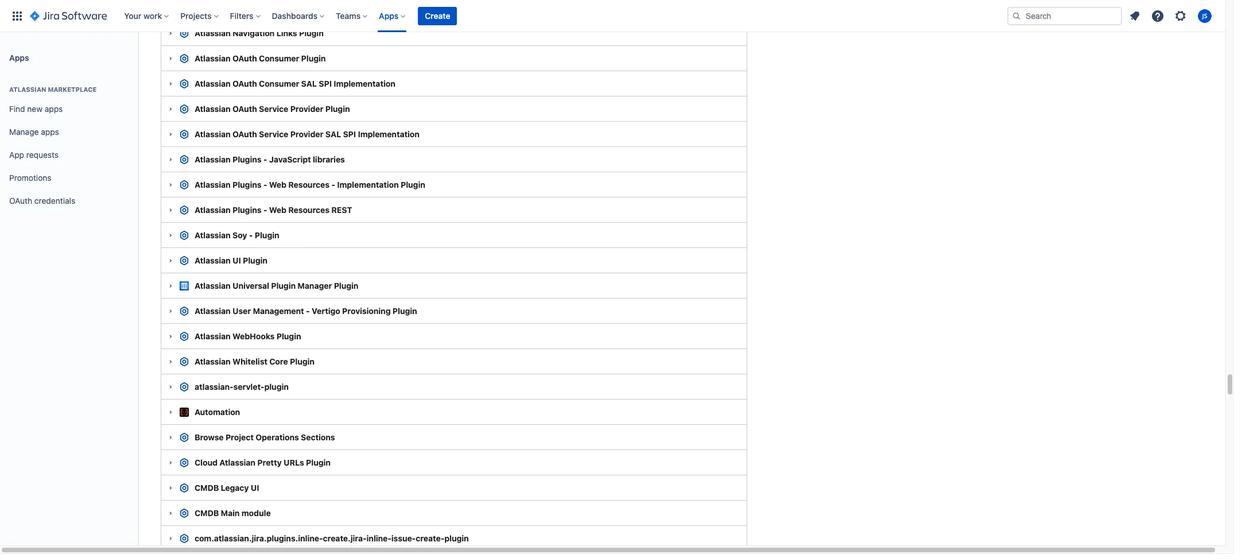Task type: vqa. For each thing, say whether or not it's contained in the screenshot.
App requests
yes



Task type: describe. For each thing, give the bounding box(es) containing it.
plugins for atlassian plugins - web resources rest
[[233, 205, 262, 215]]

0 vertical spatial ui
[[233, 256, 241, 266]]

service for sal
[[259, 129, 289, 139]]

app requests link
[[5, 144, 133, 167]]

create button
[[418, 7, 457, 25]]

1 horizontal spatial sal
[[326, 129, 341, 139]]

atlassian for atlassian universal plugin manager plugin
[[195, 281, 231, 291]]

search image
[[1013, 11, 1022, 20]]

atlassian for atlassian plugins - web resources rest
[[195, 205, 231, 215]]

atlassian plugins - javascript libraries
[[195, 155, 345, 164]]

work
[[144, 11, 162, 20]]

- down libraries
[[332, 180, 335, 190]]

oauth for atlassian oauth service provider plugin
[[233, 104, 257, 114]]

legacy
[[221, 483, 249, 493]]

manager
[[298, 281, 332, 291]]

1 horizontal spatial spi
[[343, 129, 356, 139]]

universal
[[233, 281, 269, 291]]

plugins for atlassian plugins - web resources - implementation plugin
[[233, 180, 262, 190]]

filters button
[[227, 7, 265, 25]]

atlassian soy - plugin
[[195, 231, 279, 240]]

plugins for atlassian plugins - javascript libraries
[[233, 155, 262, 164]]

links
[[277, 28, 297, 38]]

your
[[124, 11, 141, 20]]

atlassian whitelist core plugin
[[195, 357, 315, 367]]

apps inside popup button
[[379, 11, 399, 20]]

atlassian for atlassian soy - plugin
[[195, 231, 231, 240]]

- for atlassian plugins - javascript libraries
[[264, 155, 267, 164]]

0 horizontal spatial plugin
[[264, 382, 289, 392]]

notifications image
[[1129, 9, 1142, 23]]

- for atlassian plugins - web resources rest
[[264, 205, 267, 215]]

libraries
[[313, 155, 345, 164]]

1 vertical spatial plugin
[[445, 534, 469, 544]]

urls
[[284, 458, 304, 468]]

atlassian for atlassian plugins - web resources - implementation plugin
[[195, 180, 231, 190]]

new
[[27, 104, 42, 113]]

Search field
[[1008, 7, 1123, 25]]

1 vertical spatial apps
[[9, 53, 29, 62]]

webhooks
[[233, 332, 275, 341]]

provider for sal
[[290, 129, 324, 139]]

rest
[[332, 205, 352, 215]]

servlet-
[[234, 382, 264, 392]]

atlassian for atlassian oauth service provider sal spi implementation
[[195, 129, 231, 139]]

teams
[[336, 11, 361, 20]]

cmdb for cmdb main module
[[195, 509, 219, 518]]

atlassian plugins - web resources rest
[[195, 205, 352, 215]]

atlassian webhooks plugin
[[195, 332, 301, 341]]

oauth for atlassian oauth consumer plugin
[[233, 54, 257, 63]]

find new apps
[[9, 104, 63, 113]]

consumer for plugin
[[259, 54, 299, 63]]

oauth credentials link
[[5, 190, 133, 213]]

user
[[233, 306, 251, 316]]

oauth for atlassian oauth service provider sal spi implementation
[[233, 129, 257, 139]]

0 vertical spatial implementation
[[334, 79, 396, 89]]

pretty
[[257, 458, 282, 468]]

web for rest
[[269, 205, 287, 215]]

your profile and settings image
[[1199, 9, 1212, 23]]

settings image
[[1175, 9, 1188, 23]]

whitelist
[[233, 357, 268, 367]]

atlassian ui plugin
[[195, 256, 268, 266]]

atlassian less transformer plugin
[[195, 3, 330, 13]]

sections
[[301, 433, 335, 442]]

implementation for spi
[[358, 129, 420, 139]]

oauth credentials
[[9, 196, 75, 205]]

module
[[242, 509, 271, 518]]

create.jira-
[[323, 534, 367, 544]]

atlassian oauth service provider plugin
[[195, 104, 350, 114]]

atlassian for atlassian user management - vertigo provisioning plugin
[[195, 306, 231, 316]]

main
[[221, 509, 240, 518]]

app
[[9, 150, 24, 159]]

atlassian for atlassian less transformer plugin
[[195, 3, 231, 13]]

projects
[[180, 11, 212, 20]]

atlassian plugins - web resources - implementation plugin
[[195, 180, 425, 190]]

- for atlassian plugins - web resources - implementation plugin
[[264, 180, 267, 190]]

atlassian marketplace
[[9, 86, 97, 93]]

teams button
[[333, 7, 372, 25]]

atlassian for atlassian marketplace
[[9, 86, 46, 93]]

manage
[[9, 127, 39, 136]]

atlassian for atlassian navigation links plugin
[[195, 28, 231, 38]]

transformer
[[255, 3, 303, 13]]

dashboards
[[272, 11, 318, 20]]

requests
[[26, 150, 59, 159]]

your work button
[[121, 7, 174, 25]]

browse
[[195, 433, 224, 442]]

cmdb legacy ui
[[195, 483, 259, 493]]

find
[[9, 104, 25, 113]]

atlassian oauth service provider sal spi implementation
[[195, 129, 420, 139]]

web for -
[[269, 180, 287, 190]]

atlassian oauth consumer plugin
[[195, 54, 326, 63]]

atlassian for atlassian ui plugin
[[195, 256, 231, 266]]



Task type: locate. For each thing, give the bounding box(es) containing it.
apps right teams dropdown button in the left of the page
[[379, 11, 399, 20]]

0 horizontal spatial ui
[[233, 256, 241, 266]]

- for atlassian soy - plugin
[[249, 231, 253, 240]]

operations
[[256, 433, 299, 442]]

1 provider from the top
[[290, 104, 324, 114]]

manage apps
[[9, 127, 59, 136]]

filters
[[230, 11, 254, 20]]

consumer
[[259, 54, 299, 63], [259, 79, 299, 89]]

0 vertical spatial apps
[[45, 104, 63, 113]]

service for plugin
[[259, 104, 289, 114]]

0 vertical spatial web
[[269, 180, 287, 190]]

plugin
[[264, 382, 289, 392], [445, 534, 469, 544]]

plugin right issue- on the bottom of the page
[[445, 534, 469, 544]]

consumer for sal
[[259, 79, 299, 89]]

2 vertical spatial implementation
[[337, 180, 399, 190]]

2 plugins from the top
[[233, 180, 262, 190]]

- up atlassian soy - plugin
[[264, 205, 267, 215]]

plugin
[[305, 3, 330, 13], [299, 28, 324, 38], [301, 54, 326, 63], [326, 104, 350, 114], [401, 180, 425, 190], [255, 231, 279, 240], [243, 256, 268, 266], [271, 281, 296, 291], [334, 281, 359, 291], [393, 306, 417, 316], [277, 332, 301, 341], [290, 357, 315, 367], [306, 458, 331, 468]]

resources down javascript on the top
[[289, 180, 330, 190]]

management
[[253, 306, 304, 316]]

manage apps link
[[5, 121, 133, 144]]

1 vertical spatial service
[[259, 129, 289, 139]]

atlassian for atlassian whitelist core plugin
[[195, 357, 231, 367]]

help image
[[1152, 9, 1165, 23]]

2 cmdb from the top
[[195, 509, 219, 518]]

sal up libraries
[[326, 129, 341, 139]]

provider up javascript on the top
[[290, 129, 324, 139]]

atlassian oauth consumer sal spi implementation
[[195, 79, 396, 89]]

web up atlassian plugins - web resources rest
[[269, 180, 287, 190]]

1 vertical spatial ui
[[251, 483, 259, 493]]

0 horizontal spatial sal
[[301, 79, 317, 89]]

project
[[226, 433, 254, 442]]

apps inside find new apps link
[[45, 104, 63, 113]]

spi up atlassian oauth service provider sal spi implementation
[[319, 79, 332, 89]]

0 horizontal spatial spi
[[319, 79, 332, 89]]

cloud
[[195, 458, 218, 468]]

inline-
[[367, 534, 392, 544]]

cloud atlassian pretty urls plugin
[[195, 458, 331, 468]]

atlassian for atlassian oauth consumer plugin
[[195, 54, 231, 63]]

2 resources from the top
[[289, 205, 330, 215]]

primary element
[[7, 0, 1008, 32]]

1 vertical spatial plugins
[[233, 180, 262, 190]]

projects button
[[177, 7, 223, 25]]

com.atlassian.jira.plugins.inline-
[[195, 534, 323, 544]]

consumer up atlassian oauth service provider plugin
[[259, 79, 299, 89]]

2 service from the top
[[259, 129, 289, 139]]

consumer down 'links'
[[259, 54, 299, 63]]

implementation
[[334, 79, 396, 89], [358, 129, 420, 139], [337, 180, 399, 190]]

apps inside manage apps link
[[41, 127, 59, 136]]

marketplace
[[48, 86, 97, 93]]

1 vertical spatial web
[[269, 205, 287, 215]]

navigation
[[233, 28, 275, 38]]

dashboards button
[[269, 7, 329, 25]]

promotions link
[[5, 167, 133, 190]]

0 vertical spatial plugins
[[233, 155, 262, 164]]

resources down atlassian plugins - web resources - implementation plugin
[[289, 205, 330, 215]]

apps up requests
[[41, 127, 59, 136]]

1 cmdb from the top
[[195, 483, 219, 493]]

resources for -
[[289, 180, 330, 190]]

- left javascript on the top
[[264, 155, 267, 164]]

create-
[[416, 534, 445, 544]]

implementation for -
[[337, 180, 399, 190]]

0 vertical spatial spi
[[319, 79, 332, 89]]

sal
[[301, 79, 317, 89], [326, 129, 341, 139]]

ui right legacy
[[251, 483, 259, 493]]

ui down atlassian soy - plugin
[[233, 256, 241, 266]]

0 vertical spatial provider
[[290, 104, 324, 114]]

promotions
[[9, 173, 51, 182]]

provider for plugin
[[290, 104, 324, 114]]

1 vertical spatial apps
[[41, 127, 59, 136]]

vertigo
[[312, 306, 340, 316]]

plugins left javascript on the top
[[233, 155, 262, 164]]

com.atlassian.jira.plugins.inline-create.jira-inline-issue-create-plugin
[[195, 534, 469, 544]]

0 vertical spatial sal
[[301, 79, 317, 89]]

atlassian navigation links plugin
[[195, 28, 324, 38]]

cmdb main module
[[195, 509, 271, 518]]

apps right new
[[45, 104, 63, 113]]

- right soy
[[249, 231, 253, 240]]

provider
[[290, 104, 324, 114], [290, 129, 324, 139]]

1 horizontal spatial plugin
[[445, 534, 469, 544]]

oauth inside atlassian marketplace group
[[9, 196, 32, 205]]

core
[[270, 357, 288, 367]]

sidebar navigation image
[[125, 46, 150, 69]]

spi
[[319, 79, 332, 89], [343, 129, 356, 139]]

web
[[269, 180, 287, 190], [269, 205, 287, 215]]

atlassian for atlassian oauth consumer sal spi implementation
[[195, 79, 231, 89]]

oauth
[[233, 54, 257, 63], [233, 79, 257, 89], [233, 104, 257, 114], [233, 129, 257, 139], [9, 196, 32, 205]]

plugins up soy
[[233, 205, 262, 215]]

1 vertical spatial consumer
[[259, 79, 299, 89]]

1 vertical spatial resources
[[289, 205, 330, 215]]

banner containing your work
[[0, 0, 1226, 32]]

atlassian-servlet-plugin
[[195, 382, 289, 392]]

0 vertical spatial consumer
[[259, 54, 299, 63]]

cmdb down the cloud
[[195, 483, 219, 493]]

1 service from the top
[[259, 104, 289, 114]]

create
[[425, 11, 451, 20]]

1 vertical spatial cmdb
[[195, 509, 219, 518]]

1 web from the top
[[269, 180, 287, 190]]

less
[[233, 3, 253, 13]]

apps down appswitcher icon
[[9, 53, 29, 62]]

1 vertical spatial provider
[[290, 129, 324, 139]]

plugins
[[233, 155, 262, 164], [233, 180, 262, 190], [233, 205, 262, 215]]

provider up atlassian oauth service provider sal spi implementation
[[290, 104, 324, 114]]

1 vertical spatial sal
[[326, 129, 341, 139]]

atlassian for atlassian plugins - javascript libraries
[[195, 155, 231, 164]]

spi up libraries
[[343, 129, 356, 139]]

jira software image
[[30, 9, 107, 23], [30, 9, 107, 23]]

0 vertical spatial resources
[[289, 180, 330, 190]]

atlassian for atlassian oauth service provider plugin
[[195, 104, 231, 114]]

0 vertical spatial cmdb
[[195, 483, 219, 493]]

atlassian-
[[195, 382, 234, 392]]

2 provider from the top
[[290, 129, 324, 139]]

service down atlassian oauth service provider plugin
[[259, 129, 289, 139]]

banner
[[0, 0, 1226, 32]]

atlassian universal plugin manager plugin
[[195, 281, 359, 291]]

resources for rest
[[289, 205, 330, 215]]

soy
[[233, 231, 247, 240]]

issue-
[[392, 534, 416, 544]]

plugins down atlassian plugins - javascript libraries
[[233, 180, 262, 190]]

2 web from the top
[[269, 205, 287, 215]]

- down atlassian plugins - javascript libraries
[[264, 180, 267, 190]]

browse project operations sections
[[195, 433, 335, 442]]

3 plugins from the top
[[233, 205, 262, 215]]

sal up atlassian oauth service provider plugin
[[301, 79, 317, 89]]

resources
[[289, 180, 330, 190], [289, 205, 330, 215]]

apps
[[45, 104, 63, 113], [41, 127, 59, 136]]

atlassian user management - vertigo provisioning plugin
[[195, 306, 417, 316]]

1 vertical spatial implementation
[[358, 129, 420, 139]]

0 vertical spatial apps
[[379, 11, 399, 20]]

1 plugins from the top
[[233, 155, 262, 164]]

plugin down core
[[264, 382, 289, 392]]

atlassian inside group
[[9, 86, 46, 93]]

automation
[[195, 407, 240, 417]]

0 vertical spatial service
[[259, 104, 289, 114]]

1 vertical spatial spi
[[343, 129, 356, 139]]

app requests
[[9, 150, 59, 159]]

cmdb for cmdb legacy ui
[[195, 483, 219, 493]]

1 consumer from the top
[[259, 54, 299, 63]]

service down atlassian oauth consumer sal spi implementation
[[259, 104, 289, 114]]

2 vertical spatial plugins
[[233, 205, 262, 215]]

ui
[[233, 256, 241, 266], [251, 483, 259, 493]]

apps button
[[376, 7, 410, 25]]

apps
[[379, 11, 399, 20], [9, 53, 29, 62]]

atlassian marketplace group
[[5, 74, 133, 216]]

2 consumer from the top
[[259, 79, 299, 89]]

find new apps link
[[5, 98, 133, 121]]

1 resources from the top
[[289, 180, 330, 190]]

- left vertigo
[[306, 306, 310, 316]]

appswitcher icon image
[[10, 9, 24, 23]]

credentials
[[34, 196, 75, 205]]

web down atlassian plugins - web resources - implementation plugin
[[269, 205, 287, 215]]

atlassian for atlassian webhooks plugin
[[195, 332, 231, 341]]

atlassian
[[195, 3, 231, 13], [195, 28, 231, 38], [195, 54, 231, 63], [195, 79, 231, 89], [9, 86, 46, 93], [195, 104, 231, 114], [195, 129, 231, 139], [195, 155, 231, 164], [195, 180, 231, 190], [195, 205, 231, 215], [195, 231, 231, 240], [195, 256, 231, 266], [195, 281, 231, 291], [195, 306, 231, 316], [195, 332, 231, 341], [195, 357, 231, 367], [220, 458, 256, 468]]

0 vertical spatial plugin
[[264, 382, 289, 392]]

0 horizontal spatial apps
[[9, 53, 29, 62]]

1 horizontal spatial ui
[[251, 483, 259, 493]]

provisioning
[[342, 306, 391, 316]]

cmdb
[[195, 483, 219, 493], [195, 509, 219, 518]]

cmdb left main on the bottom left
[[195, 509, 219, 518]]

1 horizontal spatial apps
[[379, 11, 399, 20]]

your work
[[124, 11, 162, 20]]

oauth for atlassian oauth consumer sal spi implementation
[[233, 79, 257, 89]]

javascript
[[269, 155, 311, 164]]



